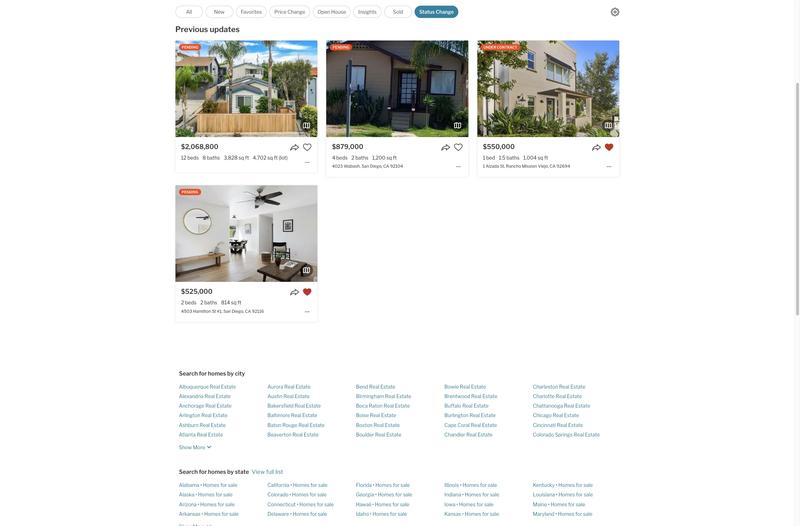 Task type: vqa. For each thing, say whether or not it's contained in the screenshot.
X-Out's the Favorite button
no



Task type: locate. For each thing, give the bounding box(es) containing it.
homes for sale link for illinois • homes for sale
[[463, 482, 497, 488]]

4023
[[332, 164, 343, 169]]

homes for sale link for connecticut • homes for sale
[[300, 502, 334, 508]]

estate down baton rouge real estate
[[304, 432, 319, 438]]

photo of 4503 hamilton st #1, san diego, ca 92116 image
[[34, 186, 176, 282], [176, 186, 318, 282], [318, 186, 460, 282]]

boca raton real estate link
[[356, 403, 410, 409]]

favorite button image for $550,000
[[605, 143, 614, 152]]

charlotte
[[533, 393, 555, 399]]

1 bed
[[483, 155, 495, 161]]

hawaii link
[[356, 502, 372, 508]]

kansas
[[445, 511, 461, 517]]

• for maine
[[548, 502, 550, 508]]

alabama • homes for sale
[[179, 482, 238, 488]]

bend real estate link
[[356, 384, 396, 390]]

2 horizontal spatial ca
[[550, 164, 556, 169]]

city
[[235, 370, 245, 377]]

homes for louisiana
[[559, 492, 575, 498]]

2 horizontal spatial 2
[[352, 155, 355, 161]]

estate for buffalo real estate
[[474, 403, 489, 409]]

boston real estate link
[[356, 422, 400, 428]]

option group
[[175, 6, 459, 18]]

aurora real estate
[[268, 384, 311, 390]]

sale up louisiana • homes for sale
[[584, 482, 593, 488]]

brentwood real estate
[[445, 393, 498, 399]]

2 up wabash,
[[352, 155, 355, 161]]

ft left 4,702
[[245, 155, 249, 161]]

kansas link
[[445, 511, 461, 517]]

colorado down california link
[[268, 492, 289, 498]]

real for albuquerque real estate
[[210, 384, 220, 390]]

1 search from the top
[[179, 370, 198, 377]]

• up alaska • homes for sale
[[200, 482, 202, 488]]

homes down kentucky • homes for sale
[[559, 492, 575, 498]]

homes for sale link for louisiana • homes for sale
[[559, 492, 593, 498]]

sale down the alabama • homes for sale
[[223, 492, 233, 498]]

homes for florida
[[376, 482, 392, 488]]

2 change from the left
[[436, 9, 454, 15]]

1 vertical spatial by
[[227, 469, 234, 476]]

alaska • homes for sale
[[179, 492, 233, 498]]

homes down florida • homes for sale
[[378, 492, 395, 498]]

1 vertical spatial diego,
[[232, 309, 244, 314]]

0 horizontal spatial 2 baths
[[200, 300, 217, 306]]

Open House radio
[[313, 6, 351, 18]]

0 horizontal spatial san
[[224, 309, 231, 314]]

homes down "illinois • homes for sale"
[[465, 492, 482, 498]]

homes for sale link for colorado • homes for sale
[[292, 492, 327, 498]]

for for illinois • homes for sale
[[480, 482, 487, 488]]

for up delaware • homes for sale
[[317, 502, 324, 508]]

delaware • homes for sale
[[268, 511, 327, 517]]

estate up chattanooga real estate
[[567, 393, 582, 399]]

estate down chattanooga real estate
[[564, 413, 579, 419]]

for down arizona • homes for sale
[[222, 511, 228, 517]]

ca
[[384, 164, 390, 169], [550, 164, 556, 169], [245, 309, 251, 314]]

2 baths up 4023 wabash, san diego, ca 92104
[[352, 155, 369, 161]]

open house
[[318, 9, 346, 15]]

for down the alabama • homes for sale
[[216, 492, 222, 498]]

homes for sale link for delaware • homes for sale
[[293, 511, 327, 517]]

homes for sale link
[[203, 482, 238, 488], [293, 482, 328, 488], [376, 482, 410, 488], [463, 482, 497, 488], [559, 482, 593, 488], [198, 492, 233, 498], [292, 492, 327, 498], [378, 492, 413, 498], [465, 492, 500, 498], [559, 492, 593, 498], [200, 502, 235, 508], [300, 502, 334, 508], [375, 502, 410, 508], [459, 502, 494, 508], [551, 502, 586, 508], [204, 511, 239, 517], [293, 511, 327, 517], [373, 511, 407, 517], [465, 511, 500, 517], [558, 511, 593, 517]]

1 vertical spatial homes
[[208, 469, 226, 476]]

real
[[210, 384, 220, 390], [285, 384, 295, 390], [369, 384, 380, 390], [460, 384, 470, 390], [560, 384, 570, 390], [205, 393, 215, 399], [284, 393, 294, 399], [385, 393, 396, 399], [472, 393, 482, 399], [556, 393, 566, 399], [206, 403, 216, 409], [295, 403, 305, 409], [384, 403, 394, 409], [463, 403, 473, 409], [564, 403, 575, 409], [202, 413, 212, 419], [291, 413, 301, 419], [370, 413, 380, 419], [470, 413, 480, 419], [553, 413, 563, 419], [200, 422, 210, 428], [299, 422, 309, 428], [374, 422, 384, 428], [471, 422, 481, 428], [557, 422, 568, 428], [197, 432, 207, 438], [293, 432, 303, 438], [375, 432, 386, 438], [467, 432, 477, 438], [574, 432, 584, 438]]

0 vertical spatial 2 baths
[[352, 155, 369, 161]]

real up boca raton real estate
[[385, 393, 396, 399]]

real down the alexandria real estate link
[[206, 403, 216, 409]]

option group containing all
[[175, 6, 459, 18]]

1 vertical spatial 1
[[483, 164, 485, 169]]

for up albuquerque real estate link
[[199, 370, 207, 377]]

2 horizontal spatial favorite button image
[[605, 143, 614, 152]]

sale down "illinois • homes for sale"
[[490, 492, 500, 498]]

favorite button checkbox for $525,000
[[303, 288, 312, 297]]

homes for sale link up arkansas • homes for sale
[[200, 502, 235, 508]]

estate up "brentwood real estate" "link"
[[471, 384, 486, 390]]

1 horizontal spatial 2
[[200, 300, 203, 306]]

status
[[420, 9, 435, 15]]

for down maine • homes for sale
[[576, 511, 583, 517]]

1,004
[[524, 155, 537, 161]]

0 vertical spatial colorado
[[533, 432, 554, 438]]

baths up st
[[204, 300, 217, 306]]

2 baths for $879,000
[[352, 155, 369, 161]]

real for charleston real estate
[[560, 384, 570, 390]]

search up albuquerque
[[179, 370, 198, 377]]

search
[[179, 370, 198, 377], [179, 469, 198, 476]]

1 homes from the top
[[208, 370, 226, 377]]

0 vertical spatial san
[[362, 164, 369, 169]]

homes for sale link down search for homes by state view full list
[[203, 482, 238, 488]]

baton rouge real estate
[[268, 422, 325, 428]]

• right florida
[[373, 482, 375, 488]]

homes for sale link for kansas • homes for sale
[[465, 511, 500, 517]]

Status Change radio
[[415, 6, 459, 18]]

homes up georgia • homes for sale
[[376, 482, 392, 488]]

baths for $525,000
[[204, 300, 217, 306]]

sale up georgia • homes for sale
[[401, 482, 410, 488]]

status change
[[420, 9, 454, 15]]

3,828
[[224, 155, 238, 161]]

sale down kentucky • homes for sale
[[584, 492, 593, 498]]

• for iowa
[[457, 502, 458, 508]]

Sold radio
[[385, 6, 412, 18]]

estate down albuquerque real estate link
[[216, 393, 231, 399]]

for up georgia • homes for sale
[[393, 482, 400, 488]]

• for colorado
[[290, 492, 291, 498]]

sq for $2,068,800
[[239, 155, 244, 161]]

homes up kansas • homes for sale
[[459, 502, 476, 508]]

ca right viejo, at the right of the page
[[550, 164, 556, 169]]

price change
[[275, 9, 305, 15]]

ashburn real estate
[[179, 422, 226, 428]]

colorado for colorado • homes for sale
[[268, 492, 289, 498]]

1 vertical spatial search
[[179, 469, 198, 476]]

favorite button image
[[303, 143, 312, 152], [454, 143, 463, 152], [605, 143, 614, 152]]

baths for $879,000
[[356, 155, 369, 161]]

estate up charlotte real estate 'link'
[[571, 384, 586, 390]]

idaho • homes for sale
[[356, 511, 407, 517]]

sq right 3,828 at left top
[[239, 155, 244, 161]]

0 vertical spatial search
[[179, 370, 198, 377]]

search up alabama
[[179, 469, 198, 476]]

alaska
[[179, 492, 195, 498]]

favorite button image
[[303, 288, 312, 297]]

estate for beaverton real estate
[[304, 432, 319, 438]]

real for chicago real estate
[[553, 413, 563, 419]]

homes down arizona • homes for sale
[[204, 511, 221, 517]]

estate for birmingham real estate
[[397, 393, 412, 399]]

louisiana link
[[533, 492, 555, 498]]

real up the birmingham
[[369, 384, 380, 390]]

1 horizontal spatial san
[[362, 164, 369, 169]]

homes down hawaii • homes for sale at the bottom of the page
[[373, 511, 389, 517]]

• for california
[[291, 482, 292, 488]]

1 1 from the top
[[483, 155, 486, 161]]

for for california • homes for sale
[[311, 482, 317, 488]]

real up cincinnati real estate
[[553, 413, 563, 419]]

by left the state in the left bottom of the page
[[227, 469, 234, 476]]

search for homes by city
[[179, 370, 245, 377]]

2 search from the top
[[179, 469, 198, 476]]

baltimore real estate link
[[268, 413, 317, 419]]

• for alaska
[[196, 492, 197, 498]]

1 horizontal spatial 2 baths
[[352, 155, 369, 161]]

beds right 12
[[188, 155, 199, 161]]

colorado link
[[268, 492, 289, 498]]

1 by from the top
[[227, 370, 234, 377]]

1 change from the left
[[288, 9, 305, 15]]

1 horizontal spatial favorite button image
[[454, 143, 463, 152]]

estate up bakersfield real estate link
[[295, 393, 310, 399]]

1 favorite button image from the left
[[303, 143, 312, 152]]

estate up baton rouge real estate
[[303, 413, 317, 419]]

kentucky
[[533, 482, 555, 488]]

• down arizona • homes for sale
[[202, 511, 203, 517]]

real for birmingham real estate
[[385, 393, 396, 399]]

real up austin real estate
[[285, 384, 295, 390]]

estate down charlotte real estate 'link'
[[576, 403, 591, 409]]

1 for 1 alzada st, rancho mission viejo, ca 92694
[[483, 164, 485, 169]]

1 horizontal spatial colorado
[[533, 432, 554, 438]]

beds right 4
[[337, 155, 348, 161]]

arlington
[[179, 413, 200, 419]]

1 horizontal spatial diego,
[[370, 164, 383, 169]]

1,200
[[373, 155, 386, 161]]

for
[[199, 370, 207, 377], [199, 469, 207, 476], [221, 482, 227, 488], [311, 482, 317, 488], [393, 482, 400, 488], [480, 482, 487, 488], [576, 482, 583, 488], [216, 492, 222, 498], [310, 492, 317, 498], [396, 492, 402, 498], [483, 492, 489, 498], [576, 492, 583, 498], [218, 502, 224, 508], [317, 502, 324, 508], [393, 502, 399, 508], [477, 502, 484, 508], [569, 502, 575, 508], [222, 511, 228, 517], [310, 511, 317, 517], [390, 511, 397, 517], [483, 511, 489, 517], [576, 511, 583, 517]]

photo of 4023 wabash, san diego, ca 92104 image
[[185, 41, 327, 137], [327, 41, 469, 137], [469, 41, 611, 137]]

• for indiana
[[463, 492, 464, 498]]

• for arkansas
[[202, 511, 203, 517]]

colorado for colorado springs real estate
[[533, 432, 554, 438]]

3 favorite button image from the left
[[605, 143, 614, 152]]

sale down louisiana • homes for sale
[[576, 502, 586, 508]]

bend real estate
[[356, 384, 396, 390]]

sq right 814
[[231, 300, 237, 306]]

favorite button checkbox
[[605, 143, 614, 152]]

• for idaho
[[370, 511, 372, 517]]

kansas • homes for sale
[[445, 511, 500, 517]]

sale for california • homes for sale
[[318, 482, 328, 488]]

colorado down cincinnati in the right of the page
[[533, 432, 554, 438]]

boca
[[356, 403, 368, 409]]

real down arlington real estate link
[[200, 422, 210, 428]]

baths up 4023 wabash, san diego, ca 92104
[[356, 155, 369, 161]]

• right indiana link
[[463, 492, 464, 498]]

0 horizontal spatial favorite button image
[[303, 143, 312, 152]]

estate for charlotte real estate
[[567, 393, 582, 399]]

homes up albuquerque real estate link
[[208, 370, 226, 377]]

alzada
[[486, 164, 499, 169]]

2 1 from the top
[[483, 164, 485, 169]]

homes for sale link up indiana • homes for sale
[[463, 482, 497, 488]]

homes for sale link down hawaii • homes for sale at the bottom of the page
[[373, 511, 407, 517]]

1 vertical spatial san
[[224, 309, 231, 314]]

homes for arizona
[[200, 502, 217, 508]]

for down louisiana • homes for sale
[[569, 502, 575, 508]]

estate for brentwood real estate
[[483, 393, 498, 399]]

1 left "bed"
[[483, 155, 486, 161]]

0 horizontal spatial 2
[[181, 300, 184, 306]]

1 vertical spatial colorado
[[268, 492, 289, 498]]

2 baths
[[352, 155, 369, 161], [200, 300, 217, 306]]

2 up hamilton on the left
[[200, 300, 203, 306]]

estate up 'birmingham real estate' link
[[381, 384, 396, 390]]

1 vertical spatial 2 baths
[[200, 300, 217, 306]]

homes for sale link for alabama • homes for sale
[[203, 482, 238, 488]]

real down baton rouge real estate 'link'
[[293, 432, 303, 438]]

sale down florida • homes for sale
[[403, 492, 413, 498]]

• for alabama
[[200, 482, 202, 488]]

charlotte real estate link
[[533, 393, 582, 399]]

real up springs
[[557, 422, 568, 428]]

estate for burlington real estate
[[481, 413, 496, 419]]

view
[[252, 469, 265, 476]]

for down iowa • homes for sale on the bottom right of the page
[[483, 511, 489, 517]]

real for baltimore real estate
[[291, 413, 301, 419]]

estate for anchorage real estate
[[217, 403, 232, 409]]

homes down iowa • homes for sale on the bottom right of the page
[[465, 511, 482, 517]]

4,702 sq ft (lot)
[[253, 155, 288, 161]]

baltimore
[[268, 413, 290, 419]]

atlanta real estate link
[[179, 432, 223, 438]]

homes for state
[[208, 469, 226, 476]]

0 vertical spatial 1
[[483, 155, 486, 161]]

0 vertical spatial diego,
[[370, 164, 383, 169]]

ca down 1,200 sq ft
[[384, 164, 390, 169]]

real for buffalo real estate
[[463, 403, 473, 409]]

homes for indiana
[[465, 492, 482, 498]]

homes for sale link for georgia • homes for sale
[[378, 492, 413, 498]]

92116
[[252, 309, 264, 314]]

house
[[331, 9, 346, 15]]

real for aurora real estate
[[285, 384, 295, 390]]

state
[[235, 469, 249, 476]]

0 horizontal spatial colorado
[[268, 492, 289, 498]]

charlotte real estate
[[533, 393, 582, 399]]

burlington real estate
[[445, 413, 496, 419]]

sale up colorado • homes for sale
[[318, 482, 328, 488]]

4503 hamilton st #1, san diego, ca 92116
[[181, 309, 264, 314]]

favorite button checkbox
[[303, 143, 312, 152], [454, 143, 463, 152], [303, 288, 312, 297]]

0 vertical spatial by
[[227, 370, 234, 377]]

0 horizontal spatial ca
[[245, 309, 251, 314]]

estate up cape coral real estate link
[[481, 413, 496, 419]]

sq for $879,000
[[387, 155, 392, 161]]

estate for ashburn real estate
[[211, 422, 226, 428]]

rancho
[[506, 164, 521, 169]]

sale for iowa • homes for sale
[[485, 502, 494, 508]]

sale up indiana • homes for sale
[[488, 482, 497, 488]]

san right #1,
[[224, 309, 231, 314]]

estate for chicago real estate
[[564, 413, 579, 419]]

change right status
[[436, 9, 454, 15]]

homes for sale link for iowa • homes for sale
[[459, 502, 494, 508]]

New radio
[[206, 6, 233, 18]]

estate down 'birmingham real estate'
[[395, 403, 410, 409]]

ashburn real estate link
[[179, 422, 226, 428]]

estate up austin real estate
[[296, 384, 311, 390]]

homes for georgia
[[378, 492, 395, 498]]

favorites
[[241, 9, 262, 15]]

• down the california • homes for sale
[[290, 492, 291, 498]]

ft for $2,068,800
[[245, 155, 249, 161]]

real for boston real estate
[[374, 422, 384, 428]]

beds for $879,000
[[337, 155, 348, 161]]

boston
[[356, 422, 373, 428]]

sale for georgia • homes for sale
[[403, 492, 413, 498]]

3,828 sq ft
[[224, 155, 249, 161]]

san
[[362, 164, 369, 169], [224, 309, 231, 314]]

for for hawaii • homes for sale
[[393, 502, 399, 508]]

sale for alabama • homes for sale
[[228, 482, 238, 488]]

list
[[276, 469, 283, 476]]

homes for maine
[[551, 502, 568, 508]]

homes up "connecticut • homes for sale"
[[292, 492, 309, 498]]

for for florida • homes for sale
[[393, 482, 400, 488]]

beds up 4503
[[185, 300, 197, 306]]

pending for $525,000
[[182, 190, 198, 194]]

homes for sale link up delaware • homes for sale
[[300, 502, 334, 508]]

sale for arizona • homes for sale
[[226, 502, 235, 508]]

by for state
[[227, 469, 234, 476]]

for for arizona • homes for sale
[[218, 502, 224, 508]]

homes for sale link down the alabama • homes for sale
[[198, 492, 233, 498]]

real for alexandria real estate
[[205, 393, 215, 399]]

baths
[[207, 155, 220, 161], [356, 155, 369, 161], [507, 155, 520, 161], [204, 300, 217, 306]]

real up chattanooga real estate link
[[556, 393, 566, 399]]

boulder real estate
[[356, 432, 402, 438]]

baton
[[268, 422, 282, 428]]

under
[[484, 45, 497, 49]]

2 photo of 4023 wabash, san diego, ca 92104 image from the left
[[327, 41, 469, 137]]

sq for $550,000
[[538, 155, 544, 161]]

#1,
[[217, 309, 223, 314]]

homes for sale link for indiana • homes for sale
[[465, 492, 500, 498]]

sale for kansas • homes for sale
[[490, 511, 500, 517]]

sale for indiana • homes for sale
[[490, 492, 500, 498]]

real for burlington real estate
[[470, 413, 480, 419]]

for for connecticut • homes for sale
[[317, 502, 324, 508]]

estate down boston real estate link
[[387, 432, 402, 438]]

homes for sale link for california • homes for sale
[[293, 482, 328, 488]]

favorite button image for $879,000
[[454, 143, 463, 152]]

1 horizontal spatial change
[[436, 9, 454, 15]]

san right wabash,
[[362, 164, 369, 169]]

idaho link
[[356, 511, 369, 517]]

0 horizontal spatial diego,
[[232, 309, 244, 314]]

photo of 1 alzada st, rancho mission viejo, ca 92694 image
[[336, 41, 478, 137], [478, 41, 620, 137], [620, 41, 762, 137]]

homes for iowa
[[459, 502, 476, 508]]

arizona
[[179, 502, 197, 508]]

2 homes from the top
[[208, 469, 226, 476]]

updates
[[210, 25, 240, 34]]

beaverton real estate
[[268, 432, 319, 438]]

• right arizona link
[[198, 502, 199, 508]]

for for georgia • homes for sale
[[396, 492, 402, 498]]

boston real estate
[[356, 422, 400, 428]]

homes for sale link down florida • homes for sale
[[378, 492, 413, 498]]

california link
[[268, 482, 290, 488]]

connecticut link
[[268, 502, 296, 508]]

2 for $879,000
[[352, 155, 355, 161]]

0 vertical spatial homes
[[208, 370, 226, 377]]

hawaii • homes for sale
[[356, 502, 410, 508]]

real down cape coral real estate
[[467, 432, 477, 438]]

1 photo of 4023 wabash, san diego, ca 92104 image from the left
[[185, 41, 327, 137]]

homes for sale link down georgia • homes for sale
[[375, 502, 410, 508]]

real down the search for homes by city
[[210, 384, 220, 390]]

delaware link
[[268, 511, 289, 517]]

chicago real estate
[[533, 413, 579, 419]]

austin real estate
[[268, 393, 310, 399]]

aurora real estate link
[[268, 384, 311, 390]]

homes for sale link for maryland • homes for sale
[[558, 511, 593, 517]]

homes up arkansas • homes for sale
[[200, 502, 217, 508]]

baton rouge real estate link
[[268, 422, 325, 428]]

previous
[[176, 25, 208, 34]]

homes for sale link down "connecticut • homes for sale"
[[293, 511, 327, 517]]

estate for arlington real estate
[[213, 413, 228, 419]]

2 by from the top
[[227, 469, 234, 476]]

real right springs
[[574, 432, 584, 438]]

sale down search for homes by state view full list
[[228, 482, 238, 488]]

0 horizontal spatial change
[[288, 9, 305, 15]]

pending for $2,068,800
[[182, 45, 198, 49]]

2 favorite button image from the left
[[454, 143, 463, 152]]

for down hawaii • homes for sale at the bottom of the page
[[390, 511, 397, 517]]

1.5
[[499, 155, 506, 161]]

real down raton
[[370, 413, 380, 419]]

homes for kansas
[[465, 511, 482, 517]]

• right georgia link
[[375, 492, 377, 498]]

photo of property in san diego, ca 92104 image
[[34, 41, 176, 137], [176, 41, 318, 137], [318, 41, 460, 137]]



Task type: describe. For each thing, give the bounding box(es) containing it.
1,004 sq ft
[[524, 155, 548, 161]]

real for austin real estate
[[284, 393, 294, 399]]

sale for delaware • homes for sale
[[318, 511, 327, 517]]

ashburn
[[179, 422, 199, 428]]

maryland
[[533, 511, 555, 517]]

sale for arkansas • homes for sale
[[230, 511, 239, 517]]

alabama
[[179, 482, 199, 488]]

estate for austin real estate
[[295, 393, 310, 399]]

4023 wabash, san diego, ca 92104
[[332, 164, 403, 169]]

real for arlington real estate
[[202, 413, 212, 419]]

estate for chandler real estate
[[478, 432, 493, 438]]

homes for sale link for arizona • homes for sale
[[200, 502, 235, 508]]

cape coral real estate
[[445, 422, 497, 428]]

albuquerque real estate
[[179, 384, 236, 390]]

Insights radio
[[354, 6, 382, 18]]

baltimore real estate
[[268, 413, 317, 419]]

estate for bakersfield real estate
[[306, 403, 321, 409]]

12
[[181, 155, 186, 161]]

for for kentucky • homes for sale
[[576, 482, 583, 488]]

ft left (lot)
[[274, 155, 278, 161]]

1.5 baths
[[499, 155, 520, 161]]

3 photo of 4503 hamilton st #1, san diego, ca 92116 image from the left
[[318, 186, 460, 282]]

sale for hawaii • homes for sale
[[400, 502, 410, 508]]

sale for connecticut • homes for sale
[[325, 502, 334, 508]]

maine link
[[533, 502, 547, 508]]

• for arizona
[[198, 502, 199, 508]]

favorite button image for $2,068,800
[[303, 143, 312, 152]]

california • homes for sale
[[268, 482, 328, 488]]

atlanta real estate
[[179, 432, 223, 438]]

birmingham real estate
[[356, 393, 412, 399]]

atlanta
[[179, 432, 196, 438]]

maryland link
[[533, 511, 555, 517]]

bakersfield real estate link
[[268, 403, 321, 409]]

louisiana • homes for sale
[[533, 492, 593, 498]]

bowie
[[445, 384, 459, 390]]

estate for alexandria real estate
[[216, 393, 231, 399]]

homes for sale link for florida • homes for sale
[[376, 482, 410, 488]]

bed
[[487, 155, 495, 161]]

hamilton
[[193, 309, 211, 314]]

kentucky link
[[533, 482, 555, 488]]

boise real estate link
[[356, 413, 396, 419]]

1 photo of 4503 hamilton st #1, san diego, ca 92116 image from the left
[[34, 186, 176, 282]]

12 beds
[[181, 155, 199, 161]]

for for maine • homes for sale
[[569, 502, 575, 508]]

chattanooga real estate link
[[533, 403, 591, 409]]

4
[[332, 155, 335, 161]]

1 photo of 1 alzada st, rancho mission viejo, ca 92694 image from the left
[[336, 41, 478, 137]]

austin
[[268, 393, 283, 399]]

real for ashburn real estate
[[200, 422, 210, 428]]

alexandria real estate link
[[179, 393, 231, 399]]

real for beaverton real estate
[[293, 432, 303, 438]]

homes for sale link for idaho • homes for sale
[[373, 511, 407, 517]]

connecticut • homes for sale
[[268, 502, 334, 508]]

homes for city
[[208, 370, 226, 377]]

• for hawaii
[[373, 502, 374, 508]]

homes for alaska
[[198, 492, 215, 498]]

for for iowa • homes for sale
[[477, 502, 484, 508]]

estate for albuquerque real estate
[[221, 384, 236, 390]]

All radio
[[175, 6, 203, 18]]

chattanooga
[[533, 403, 563, 409]]

homes for delaware
[[293, 511, 309, 517]]

for up the alabama • homes for sale
[[199, 469, 207, 476]]

homes for idaho
[[373, 511, 389, 517]]

ft for $550,000
[[545, 155, 548, 161]]

springs
[[555, 432, 573, 438]]

arkansas
[[179, 511, 201, 517]]

pending for $879,000
[[333, 45, 349, 49]]

favorite button checkbox for $2,068,800
[[303, 143, 312, 152]]

8 baths
[[203, 155, 220, 161]]

buffalo
[[445, 403, 462, 409]]

viejo,
[[538, 164, 549, 169]]

bend
[[356, 384, 368, 390]]

real for chattanooga real estate
[[564, 403, 575, 409]]

sq for $525,000
[[231, 300, 237, 306]]

birmingham real estate link
[[356, 393, 412, 399]]

cincinnati real estate link
[[533, 422, 584, 428]]

real right the rouge
[[299, 422, 309, 428]]

austin real estate link
[[268, 393, 310, 399]]

chandler
[[445, 432, 466, 438]]

estate for boise real estate
[[382, 413, 396, 419]]

wabash,
[[344, 164, 361, 169]]

real for atlanta real estate
[[197, 432, 207, 438]]

sale for colorado • homes for sale
[[318, 492, 327, 498]]

real for boise real estate
[[370, 413, 380, 419]]

florida • homes for sale
[[356, 482, 410, 488]]

real for chandler real estate
[[467, 432, 477, 438]]

anchorage real estate
[[179, 403, 232, 409]]

bakersfield real estate
[[268, 403, 321, 409]]

georgia link
[[356, 492, 374, 498]]

delaware
[[268, 511, 289, 517]]

3 photo of property in san diego, ca 92104 image from the left
[[318, 41, 460, 137]]

show more link
[[179, 441, 214, 452]]

chicago real estate link
[[533, 413, 579, 419]]

• for connecticut
[[297, 502, 299, 508]]

buffalo real estate link
[[445, 403, 489, 409]]

sale for illinois • homes for sale
[[488, 482, 497, 488]]

1 horizontal spatial ca
[[384, 164, 390, 169]]

charleston real estate
[[533, 384, 586, 390]]

illinois • homes for sale
[[445, 482, 497, 488]]

sale for kentucky • homes for sale
[[584, 482, 593, 488]]

• for louisiana
[[556, 492, 558, 498]]

2 photo of 1 alzada st, rancho mission viejo, ca 92694 image from the left
[[478, 41, 620, 137]]

brentwood
[[445, 393, 471, 399]]

3 photo of 4023 wabash, san diego, ca 92104 image from the left
[[469, 41, 611, 137]]

2 photo of 4503 hamilton st #1, san diego, ca 92116 image from the left
[[176, 186, 318, 282]]

• for florida
[[373, 482, 375, 488]]

Favorites radio
[[236, 6, 267, 18]]

alabama link
[[179, 482, 199, 488]]

sale for maryland • homes for sale
[[584, 511, 593, 517]]

• for maryland
[[556, 511, 557, 517]]

baths for $550,000
[[507, 155, 520, 161]]

homes for alabama
[[203, 482, 220, 488]]

3 photo of 1 alzada st, rancho mission viejo, ca 92694 image from the left
[[620, 41, 762, 137]]

$525,000
[[181, 288, 213, 296]]

real down burlington real estate link at the bottom
[[471, 422, 481, 428]]

anchorage
[[179, 403, 204, 409]]

estate for charleston real estate
[[571, 384, 586, 390]]

estate for aurora real estate
[[296, 384, 311, 390]]

chandler real estate link
[[445, 432, 493, 438]]

Price Change radio
[[270, 6, 310, 18]]

homes for sale link for maine • homes for sale
[[551, 502, 586, 508]]

2 photo of property in san diego, ca 92104 image from the left
[[176, 41, 318, 137]]

search for search for homes by city
[[179, 370, 198, 377]]

bowie real estate
[[445, 384, 486, 390]]

• for illinois
[[460, 482, 462, 488]]

estate up beaverton real estate link
[[310, 422, 325, 428]]

hawaii
[[356, 502, 372, 508]]

bowie real estate link
[[445, 384, 486, 390]]

burlington real estate link
[[445, 413, 496, 419]]

charleston
[[533, 384, 559, 390]]

1 photo of property in san diego, ca 92104 image from the left
[[34, 41, 176, 137]]

homes for connecticut
[[300, 502, 316, 508]]

estate down burlington real estate link at the bottom
[[482, 422, 497, 428]]

idaho
[[356, 511, 369, 517]]

previous updates
[[176, 25, 240, 34]]

sale for maine • homes for sale
[[576, 502, 586, 508]]

for for maryland • homes for sale
[[576, 511, 583, 517]]

real down 'birmingham real estate'
[[384, 403, 394, 409]]

birmingham
[[356, 393, 384, 399]]

charleston real estate link
[[533, 384, 586, 390]]

maryland • homes for sale
[[533, 511, 593, 517]]

sq right 4,702
[[268, 155, 273, 161]]

arizona link
[[179, 502, 197, 508]]

maine • homes for sale
[[533, 502, 586, 508]]

burlington
[[445, 413, 469, 419]]

• for kansas
[[463, 511, 464, 517]]

estate for boulder real estate
[[387, 432, 402, 438]]

for for idaho • homes for sale
[[390, 511, 397, 517]]

more
[[193, 445, 205, 451]]

for for alaska • homes for sale
[[216, 492, 222, 498]]

estate for baltimore real estate
[[303, 413, 317, 419]]

beds for $2,068,800
[[188, 155, 199, 161]]

florida
[[356, 482, 372, 488]]

colorado springs real estate
[[533, 432, 600, 438]]

for for louisiana • homes for sale
[[576, 492, 583, 498]]

buffalo real estate
[[445, 403, 489, 409]]

$879,000
[[332, 143, 364, 151]]

for for indiana • homes for sale
[[483, 492, 489, 498]]

ft for $525,000
[[238, 300, 242, 306]]

arkansas • homes for sale
[[179, 511, 239, 517]]

full
[[266, 469, 274, 476]]

georgia
[[356, 492, 374, 498]]

contract
[[497, 45, 517, 49]]

2 baths for $525,000
[[200, 300, 217, 306]]

real for brentwood real estate
[[472, 393, 482, 399]]

real for bakersfield real estate
[[295, 403, 305, 409]]

estate right springs
[[585, 432, 600, 438]]

colorado • homes for sale
[[268, 492, 327, 498]]

all
[[186, 9, 192, 15]]

beds for $525,000
[[185, 300, 197, 306]]

for for alabama • homes for sale
[[221, 482, 227, 488]]

homes for maryland
[[558, 511, 575, 517]]

estate for chattanooga real estate
[[576, 403, 591, 409]]



